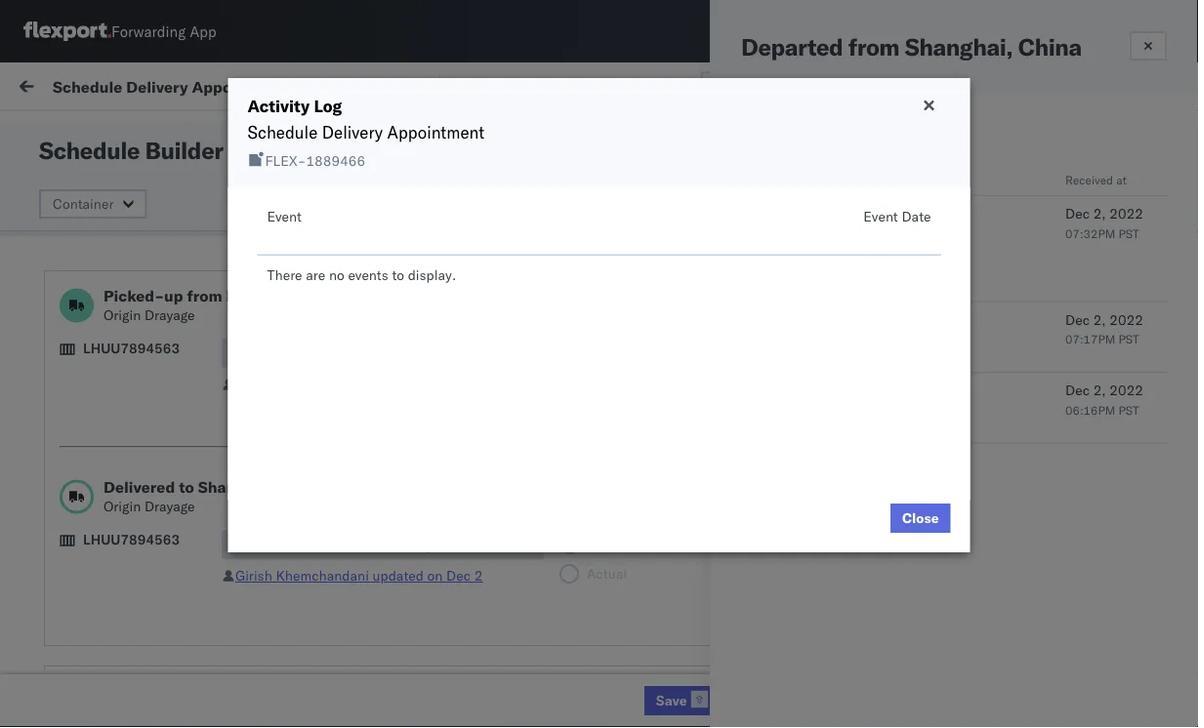 Task type: locate. For each thing, give the bounding box(es) containing it.
4 ca from the top
[[45, 505, 63, 522]]

1 horizontal spatial 13,
[[604, 77, 625, 94]]

pst, for 11:59 pm pst, dec 13, 2022
[[270, 496, 300, 514]]

flex-1846748 button
[[936, 234, 1073, 261], [936, 234, 1073, 261], [936, 277, 1073, 304], [936, 277, 1073, 304], [936, 320, 1073, 347], [936, 320, 1073, 347], [936, 363, 1073, 390], [936, 363, 1073, 390], [936, 406, 1073, 433], [936, 406, 1073, 433], [936, 449, 1073, 476], [936, 449, 1073, 476]]

china for delivered to shanghai, china origin drayage
[[277, 477, 320, 497]]

container for container
[[53, 195, 114, 212]]

pickup down delivered
[[98, 529, 140, 546]]

on down -- : -- -- text field
[[427, 567, 443, 584]]

file
[[865, 76, 889, 93], [731, 77, 755, 94]]

dec 2, 2022 07:32pm pst
[[1065, 205, 1143, 241]]

6:00
[[204, 582, 234, 600]]

customs
[[93, 185, 148, 202], [933, 424, 980, 438], [93, 443, 148, 460]]

1 horizontal spatial event
[[745, 172, 775, 187]]

2 vertical spatial 1889466
[[1010, 539, 1069, 557]]

flexport. image
[[23, 21, 111, 41]]

11:59
[[629, 77, 667, 94], [204, 239, 242, 256], [204, 282, 242, 299], [204, 325, 242, 342], [204, 368, 242, 385], [204, 411, 242, 428], [204, 496, 242, 514], [204, 625, 242, 642]]

there are no events to display.
[[267, 267, 456, 284]]

ceau7522281, down the caiu7969337 at top
[[1093, 238, 1193, 255]]

2 demo from the top
[[669, 625, 705, 642]]

dec 2, 2022 06:16pm pst
[[1065, 382, 1143, 417]]

container up numbers
[[1093, 152, 1145, 166]]

next button
[[1075, 72, 1188, 101]]

am for pdt,
[[246, 196, 268, 213]]

2 schedule pickup from los angeles, ca link from the top
[[45, 313, 277, 352]]

1 horizontal spatial china
[[1018, 32, 1082, 62]]

express
[[1073, 397, 1122, 414]]

confirm inside confirm pickup from los angeles, ca
[[45, 529, 95, 546]]

consignee
[[709, 196, 774, 213], [709, 625, 774, 642]]

1 vertical spatial customs
[[933, 424, 980, 438]]

0 vertical spatial schedule delivery appointment link
[[45, 237, 240, 256]]

1 vertical spatial consignee
[[709, 625, 774, 642]]

1 horizontal spatial on
[[477, 76, 493, 93]]

from up delivered
[[152, 400, 180, 417]]

12,
[[329, 625, 350, 642]]

save
[[656, 692, 687, 709]]

2023 for 8:30 pm pst, jan 23, 2023
[[345, 668, 379, 685]]

h right dec 2, 2022 06:16pm pst
[[1196, 367, 1198, 384]]

drayage down delivered
[[145, 498, 195, 515]]

pst, down 11:00 pm pst, nov 8, 2022
[[270, 496, 300, 514]]

3 4, from the top
[[333, 325, 346, 342]]

client inside button
[[940, 174, 976, 191]]

flex-1889466 up the destination
[[968, 496, 1069, 514]]

shanghai,
[[905, 32, 1013, 62], [198, 477, 273, 497]]

1 - from the left
[[741, 196, 750, 213]]

(0)
[[316, 76, 342, 93]]

1 horizontal spatial exception
[[893, 76, 957, 93]]

my work
[[20, 71, 106, 98]]

ceau7522281, h up flxt00001889466
[[1093, 324, 1198, 341]]

1 consignee from the top
[[709, 196, 774, 213]]

wants flexport in- bond transit
[[1054, 424, 1155, 454]]

upload
[[45, 185, 89, 202], [45, 443, 89, 460]]

3 schedule delivery appointment button from the top
[[45, 666, 240, 688]]

2 ca from the top
[[45, 333, 63, 351]]

23, for jan
[[320, 668, 341, 685]]

759 at risk
[[358, 76, 426, 93]]

1 vertical spatial upload
[[45, 443, 89, 460]]

from for 4th schedule pickup from los angeles, ca button from the bottom schedule pickup from los angeles, ca "link"
[[152, 314, 180, 331]]

from for schedule pickup from los angeles, ca "link" related to third schedule pickup from los angeles, ca button from the bottom of the page
[[152, 400, 180, 417]]

event left date
[[863, 208, 898, 225]]

1 vertical spatial upload customs clearance documents
[[45, 443, 214, 479]]

0 vertical spatial mmm d, yyyy text field
[[222, 339, 360, 368]]

0 horizontal spatial client
[[940, 174, 976, 191]]

ceau7522281, up flxt00001889466
[[1093, 324, 1193, 341]]

in-
[[1137, 424, 1155, 438]]

3 ca from the top
[[45, 419, 63, 436]]

event up --
[[745, 172, 775, 187]]

3 pst from the top
[[1119, 403, 1139, 417]]

2022 inside dec 2, 2022 07:17pm pst
[[1109, 311, 1143, 328]]

container for container numbers
[[1093, 152, 1145, 166]]

1 horizontal spatial at
[[1116, 172, 1127, 187]]

0 vertical spatial upload customs clearance documents
[[45, 185, 214, 222]]

client order
[[940, 174, 976, 210]]

2 confirm from the top
[[45, 581, 95, 599]]

0 vertical spatial at
[[387, 76, 400, 93]]

appointment for 1st the schedule delivery appointment 'link' from the bottom of the page
[[160, 667, 240, 684]]

broker
[[950, 372, 986, 387]]

1 vertical spatial schedule delivery appointment link
[[45, 366, 240, 385]]

shanghai, for from
[[905, 32, 1013, 62]]

2 : from the left
[[449, 121, 453, 136]]

am right 6:00
[[237, 582, 260, 600]]

angeles, down 6:00
[[209, 615, 263, 632]]

6 ca from the top
[[45, 634, 63, 651]]

1 vertical spatial 1889466
[[1010, 496, 1069, 514]]

appointment down 6:00
[[160, 667, 240, 684]]

1 upload customs clearance documents from the top
[[45, 185, 214, 222]]

1 vertical spatial shanghai,
[[198, 477, 273, 497]]

0 vertical spatial demo
[[669, 196, 705, 213]]

angeles, for schedule pickup from los angeles, ca "link" corresponding to first schedule pickup from los angeles, ca button from the bottom of the page
[[209, 615, 263, 632]]

0 vertical spatial for
[[186, 121, 202, 136]]

activity log down message
[[248, 95, 342, 116]]

bond
[[1054, 439, 1082, 454]]

2 - from the left
[[750, 196, 758, 213]]

1 vertical spatial 2023
[[345, 668, 379, 685]]

2 pst from the top
[[1119, 332, 1139, 347]]

7 resize handle column header from the left
[[1059, 151, 1083, 727]]

mmm d, yyyy text field down 11:59 pm pst, dec 13, 2022
[[222, 530, 360, 559]]

flex- up documents available for broker
[[968, 325, 1010, 342]]

205 on track
[[448, 76, 528, 93]]

upload customs clearance documents up confirm pickup from los angeles, ca
[[45, 443, 214, 479]]

pst, for 11:59 pm pst, jan 12, 2023
[[270, 625, 300, 642]]

2 vertical spatial schedule delivery appointment link
[[45, 666, 240, 686]]

schedule delivery appointment button
[[45, 237, 240, 258], [45, 366, 240, 387], [45, 666, 240, 688]]

1889466 down bond
[[1010, 496, 1069, 514]]

lhuu7894563 up work button
[[868, 145, 964, 163]]

pst, up 8:30 pm pst, jan 23, 2023
[[270, 625, 300, 642]]

schedule pickup from los angeles, ca link for 4th schedule pickup from los angeles, ca button from the bottom
[[45, 313, 277, 352]]

clearance down the builder
[[151, 185, 214, 202]]

2, up 07:32pm
[[1093, 205, 1106, 222]]

from down confirm pickup from los angeles, ca button
[[152, 615, 180, 632]]

from inside confirm pickup from los angeles, ca
[[144, 529, 173, 546]]

confirm inside button
[[45, 581, 95, 599]]

schedule delivery appointment down picked-
[[45, 367, 240, 384]]

lock schedule
[[361, 189, 452, 207]]

0 vertical spatial shanghai,
[[905, 32, 1013, 62]]

1 ca from the top
[[45, 290, 63, 308]]

los
[[184, 271, 206, 288], [184, 314, 206, 331], [184, 400, 206, 417], [184, 486, 206, 503], [176, 529, 198, 546], [184, 615, 206, 632]]

log down (0)
[[314, 95, 342, 116]]

schedule delivery appointment for 1st the schedule delivery appointment 'link' from the bottom of the page
[[45, 667, 240, 684]]

5 schedule pickup from los angeles, ca from the top
[[45, 615, 263, 651]]

13, down 8,
[[332, 496, 354, 514]]

due
[[547, 77, 571, 94]]

1 vertical spatial clearance
[[151, 443, 214, 460]]

schedule delivery appointment up picked-
[[45, 238, 240, 255]]

1846748 down 1660288
[[1010, 239, 1069, 256]]

1 origin from the top
[[103, 307, 141, 324]]

1 schedule delivery appointment button from the top
[[45, 237, 240, 258]]

date
[[902, 208, 931, 225]]

flex- up services
[[968, 454, 1010, 471]]

pst down flxt00001889466
[[1119, 403, 1139, 417]]

0 horizontal spatial activity log
[[248, 95, 342, 116]]

2, inside dec 2, 2022 06:16pm pst
[[1093, 382, 1106, 399]]

0 vertical spatial jan
[[304, 625, 325, 642]]

1 horizontal spatial work
[[890, 174, 922, 191]]

ceau7522281, down flxt00001889466
[[1093, 410, 1193, 427]]

pst inside dec 2, 2022 07:32pm pst
[[1119, 226, 1139, 241]]

1 clearance from the top
[[151, 185, 214, 202]]

1 vertical spatial demo
[[669, 625, 705, 642]]

confirm pickup from los angeles, ca
[[45, 529, 255, 565]]

1 vertical spatial work
[[890, 174, 922, 191]]

angeles, down delivered to shanghai, china origin drayage in the bottom left of the page
[[202, 529, 255, 546]]

1846748 up bond
[[1010, 411, 1069, 428]]

06:16pm
[[1065, 403, 1115, 417]]

los for confirm pickup from los angeles, ca button
[[176, 529, 198, 546]]

event
[[745, 172, 775, 187], [267, 208, 302, 225], [863, 208, 898, 225]]

0 vertical spatial 2023
[[353, 625, 387, 642]]

3 2, from the top
[[1093, 382, 1106, 399]]

1 flexport demo consignee from the top
[[614, 196, 774, 213]]

container
[[1093, 152, 1145, 166], [53, 195, 114, 212]]

log left the due
[[499, 78, 522, 95]]

dec up 4:00 pm pst, dec 23, 2022
[[304, 496, 329, 514]]

dec left 2
[[446, 567, 471, 584]]

departed
[[741, 32, 843, 62]]

MMM D, YYYY text field
[[222, 339, 360, 368], [222, 530, 360, 559]]

ocean fcl
[[487, 196, 556, 213], [487, 239, 556, 256], [487, 539, 556, 557], [487, 582, 556, 600], [487, 625, 556, 642], [487, 668, 556, 685]]

2 flex-1846748 from the top
[[968, 282, 1069, 299]]

event left aug
[[267, 208, 302, 225]]

pst, down 4:00 pm pst, dec 23, 2022
[[263, 582, 293, 600]]

6 ocean fcl from the top
[[487, 668, 556, 685]]

1 upload from the top
[[45, 185, 89, 202]]

flex- down in
[[265, 152, 306, 169]]

work inside button
[[890, 174, 922, 191]]

dec
[[575, 77, 601, 94], [920, 205, 945, 222], [1065, 205, 1090, 222], [1065, 311, 1090, 328], [1065, 382, 1090, 399], [304, 496, 329, 514], [295, 539, 321, 557], [446, 567, 471, 584], [296, 582, 322, 600]]

1 vertical spatial at
[[1116, 172, 1127, 187]]

from inside picked-up from robert bosch automotive steering (flep) origin drayage
[[187, 286, 222, 306]]

1 vertical spatial schedule delivery appointment button
[[45, 366, 240, 387]]

client inside client bosch ocean test
[[1054, 294, 1085, 309]]

1 vertical spatial jan
[[295, 668, 317, 685]]

2 2, from the top
[[1093, 311, 1106, 328]]

2 upload customs clearance documents from the top
[[45, 443, 214, 479]]

flex-1889466 down the progress
[[265, 152, 365, 169]]

6:00 am pst, dec 24, 2022
[[204, 582, 384, 600]]

angeles, for schedule pickup from los angeles, ca "link" for 5th schedule pickup from los angeles, ca button from the bottom
[[209, 271, 263, 288]]

1 vertical spatial container
[[53, 195, 114, 212]]

0 vertical spatial client
[[940, 174, 976, 191]]

0 vertical spatial 2,
[[1093, 205, 1106, 222]]

1 vertical spatial mmm d, yyyy text field
[[222, 530, 360, 559]]

origin inside delivered to shanghai, china origin drayage
[[103, 498, 141, 515]]

2 vertical spatial 2,
[[1093, 382, 1106, 399]]

1 2, from the top
[[1093, 205, 1106, 222]]

file exception down departed on the top of the page
[[731, 77, 823, 94]]

0 horizontal spatial on
[[427, 567, 443, 584]]

: for snoozed
[[449, 121, 453, 136]]

angeles, left the there
[[209, 271, 263, 288]]

schedule pickup from los angeles, ca link for third schedule pickup from los angeles, ca button from the bottom of the page
[[45, 399, 277, 438]]

pst, up girish
[[262, 539, 292, 557]]

client
[[940, 174, 976, 191], [1054, 294, 1085, 309]]

1 vertical spatial upload customs clearance documents button
[[45, 442, 277, 483]]

ceau7522281, h down the caiu7969337 at top
[[1093, 238, 1198, 255]]

1 schedule pickup from los angeles, ca from the top
[[45, 271, 263, 308]]

caiu7969337
[[1093, 195, 1184, 212]]

confirm
[[45, 529, 95, 546], [45, 581, 95, 599]]

11:59 pm pst, dec 13, 2022
[[204, 496, 391, 514]]

bosch ocean test
[[614, 239, 726, 256], [741, 239, 853, 256], [614, 539, 726, 557], [741, 539, 853, 557], [614, 582, 726, 600]]

upload customs clearance documents down workitem button
[[45, 185, 214, 222]]

schedule pickup from los angeles, ca link for 2nd schedule pickup from los angeles, ca button from the bottom
[[45, 485, 277, 524]]

container inside button
[[53, 195, 114, 212]]

test inside client bosch ocean test
[[1139, 315, 1165, 332]]

customs up pending
[[933, 424, 980, 438]]

pickup inside confirm pickup from los angeles, ca
[[98, 529, 140, 546]]

None checkbox
[[464, 194, 491, 202], [669, 194, 697, 202], [464, 194, 491, 202], [669, 194, 697, 202]]

2 h from the top
[[1196, 324, 1198, 341]]

0 horizontal spatial at
[[387, 76, 400, 93]]

0 vertical spatial drayage
[[145, 307, 195, 324]]

: left ready at the left of the page
[[140, 121, 143, 136]]

4 schedule pickup from los angeles, ca from the top
[[45, 486, 263, 522]]

batch action
[[1089, 76, 1174, 93]]

1 pst from the top
[[1119, 226, 1139, 241]]

uetu5238478, lhuu7894563
[[765, 145, 964, 163]]

documents button
[[1091, 165, 1181, 223]]

delivery inside button
[[98, 581, 149, 599]]

schedule pickup from los angeles, ca for 5th schedule pickup from los angeles, ca button from the bottom
[[45, 271, 263, 308]]

am
[[246, 196, 268, 213], [237, 582, 260, 600]]

flex-1889466 down the destination
[[968, 539, 1069, 557]]

2 origin from the top
[[103, 498, 141, 515]]

from down the 'up'
[[152, 314, 180, 331]]

lhuu7894563 down delivered
[[83, 531, 180, 548]]

angeles, inside confirm pickup from los angeles, ca
[[202, 529, 255, 546]]

pst inside dec 2, 2022 06:16pm pst
[[1119, 403, 1139, 417]]

0 horizontal spatial :
[[140, 121, 143, 136]]

appointment for second the schedule delivery appointment 'link'
[[160, 367, 240, 384]]

4 schedule pickup from los angeles, ca link from the top
[[45, 485, 277, 524]]

pst, for 11:00 pm pst, nov 8, 2022
[[270, 454, 300, 471]]

1 horizontal spatial container
[[1093, 152, 1145, 166]]

1 vertical spatial origin
[[103, 498, 141, 515]]

flxt00001889466
[[1073, 377, 1198, 394]]

1 vertical spatial 23,
[[320, 668, 341, 685]]

for inside documents available for broker
[[933, 372, 947, 387]]

23, for dec
[[324, 539, 345, 557]]

0 vertical spatial 23,
[[324, 539, 345, 557]]

h right dec 2, 2022 07:32pm pst
[[1196, 238, 1198, 255]]

pending
[[952, 445, 1003, 462]]

ca for confirm pickup from los angeles, ca button
[[45, 548, 63, 565]]

1 vertical spatial drayage
[[145, 498, 195, 515]]

flexport
[[614, 196, 665, 213], [1090, 424, 1134, 438], [614, 625, 665, 642]]

1 horizontal spatial file exception
[[865, 76, 957, 93]]

ceau7522281, h
[[1093, 238, 1198, 255], [1093, 324, 1198, 341], [1093, 367, 1198, 384], [1093, 410, 1198, 427]]

1 vertical spatial for
[[933, 372, 947, 387]]

los for first schedule pickup from los angeles, ca button from the bottom of the page
[[184, 615, 206, 632]]

0 vertical spatial am
[[246, 196, 268, 213]]

los inside confirm pickup from los angeles, ca
[[176, 529, 198, 546]]

pst down the caiu7969337 at top
[[1119, 226, 1139, 241]]

(flep)
[[488, 286, 540, 306]]

0 vertical spatial pst
[[1119, 226, 1139, 241]]

shanghai, inside delivered to shanghai, china origin drayage
[[198, 477, 273, 497]]

container down workitem
[[53, 195, 114, 212]]

los for 4th schedule pickup from los angeles, ca button from the bottom
[[184, 314, 206, 331]]

1 vertical spatial flexport
[[1090, 424, 1134, 438]]

copy workspace link button
[[295, 78, 429, 95]]

1 vertical spatial flex-1889466
[[968, 496, 1069, 514]]

ca inside confirm pickup from los angeles, ca
[[45, 548, 63, 565]]

ceau7522281,
[[1093, 238, 1193, 255], [1093, 324, 1193, 341], [1093, 367, 1193, 384], [1093, 410, 1193, 427]]

0 vertical spatial work
[[212, 76, 246, 93]]

1 horizontal spatial for
[[933, 372, 947, 387]]

1 1846748 from the top
[[1010, 239, 1069, 256]]

1 drayage from the top
[[145, 307, 195, 324]]

0 horizontal spatial exception
[[759, 77, 823, 94]]

cst
[[508, 536, 533, 553]]

1 : from the left
[[140, 121, 143, 136]]

flex-1846748
[[968, 239, 1069, 256], [968, 282, 1069, 299], [968, 325, 1069, 342], [968, 368, 1069, 385], [968, 411, 1069, 428], [968, 454, 1069, 471]]

dec left 03
[[920, 205, 945, 222]]

display.
[[408, 267, 456, 284]]

3 schedule pickup from los angeles, ca from the top
[[45, 400, 263, 436]]

4 ceau7522281, h from the top
[[1093, 410, 1198, 427]]

2022
[[360, 196, 394, 213], [1109, 205, 1143, 222], [349, 239, 383, 256], [349, 282, 383, 299], [1109, 311, 1143, 328], [349, 325, 383, 342], [349, 368, 383, 385], [1109, 382, 1143, 399], [349, 411, 383, 428], [348, 454, 382, 471], [357, 496, 391, 514], [349, 539, 382, 557], [350, 582, 384, 600]]

2022 inside dec 2, 2022 07:32pm pst
[[1109, 205, 1143, 222]]

to inside delivered to shanghai, china origin drayage
[[179, 477, 194, 497]]

3 h from the top
[[1196, 367, 1198, 384]]

automotive
[[331, 286, 417, 306]]

upload customs clearance documents link up the confirm pickup from los angeles, ca link
[[45, 442, 277, 481]]

confirm delivery
[[45, 581, 149, 599]]

dec inside changed to dec 03 ocean automation
[[920, 205, 945, 222]]

12:00
[[204, 196, 242, 213]]

3 ceau7522281, h from the top
[[1093, 367, 1198, 384]]

am right 12:00
[[246, 196, 268, 213]]

container inside "button"
[[1093, 152, 1145, 166]]

clearance
[[151, 185, 214, 202], [151, 443, 214, 460]]

flex- up customs pending
[[968, 368, 1010, 385]]

dec up 06:16pm
[[1065, 382, 1090, 399]]

dec up 07:17pm
[[1065, 311, 1090, 328]]

confirm up confirm delivery
[[45, 529, 95, 546]]

ca for 5th schedule pickup from los angeles, ca button from the bottom
[[45, 290, 63, 308]]

1 vertical spatial lhuu7894563
[[83, 340, 180, 357]]

shanghai, down 11:00
[[198, 477, 273, 497]]

schedule delivery appointment button down picked-
[[45, 366, 240, 387]]

lhuu7894563 down picked-
[[83, 340, 180, 357]]

0 vertical spatial schedule delivery appointment button
[[45, 237, 240, 258]]

customs up delivered
[[93, 443, 148, 460]]

filtered
[[20, 120, 67, 137]]

1 horizontal spatial activity
[[449, 78, 496, 95]]

0 horizontal spatial work
[[212, 76, 246, 93]]

2, inside dec 2, 2022 07:32pm pst
[[1093, 205, 1106, 222]]

0 vertical spatial container
[[1093, 152, 1145, 166]]

ca for first schedule pickup from los angeles, ca button from the bottom of the page
[[45, 634, 63, 651]]

schedule pickup from los angeles, ca button
[[45, 270, 277, 311], [45, 313, 277, 354], [45, 399, 277, 440], [45, 485, 277, 526], [45, 614, 277, 655]]

schedule pickup from los angeles, ca link for 5th schedule pickup from los angeles, ca button from the bottom
[[45, 270, 277, 309]]

11:59 pm pst, jan 12, 2023
[[204, 625, 387, 642]]

0 horizontal spatial for
[[186, 121, 202, 136]]

received at
[[1065, 172, 1127, 187]]

2 ceau7522281, from the top
[[1093, 324, 1193, 341]]

Search Work text field
[[542, 70, 755, 99]]

Search Shipments (/) text field
[[824, 17, 1013, 46]]

flex-1889466
[[265, 152, 365, 169], [968, 496, 1069, 514], [968, 539, 1069, 557]]

updated
[[373, 567, 424, 584]]

0 vertical spatial 13,
[[604, 77, 625, 94]]

dec up 07:32pm
[[1065, 205, 1090, 222]]

work inside button
[[212, 76, 246, 93]]

2 schedule pickup from los angeles, ca from the top
[[45, 314, 263, 351]]

schedule pickup from los angeles, ca for first schedule pickup from los angeles, ca button from the bottom of the page
[[45, 615, 263, 651]]

0 horizontal spatial container
[[53, 195, 114, 212]]

documents inside documents available for broker
[[933, 356, 993, 371]]

1889466 down the progress
[[306, 152, 365, 169]]

1 horizontal spatial client
[[1054, 294, 1085, 309]]

blocked,
[[239, 121, 288, 136]]

schedule delivery appointment for third the schedule delivery appointment 'link' from the bottom of the page
[[45, 238, 240, 255]]

5 schedule pickup from los angeles, ca button from the top
[[45, 614, 277, 655]]

1 schedule pickup from los angeles, ca link from the top
[[45, 270, 277, 309]]

schedule delivery appointment for second the schedule delivery appointment 'link'
[[45, 367, 240, 384]]

exception down departed on the top of the page
[[759, 77, 823, 94]]

documents inside button
[[1099, 174, 1169, 191]]

2022 inside dec 2, 2022 06:16pm pst
[[1109, 382, 1143, 399]]

1 vertical spatial am
[[237, 582, 260, 600]]

2 consignee from the top
[[709, 625, 774, 642]]

appointment down 12:00
[[160, 238, 240, 255]]

to right changed
[[904, 205, 916, 222]]

8:30
[[204, 668, 234, 685]]

0 horizontal spatial china
[[277, 477, 320, 497]]

pst, for 4:00 pm pst, dec 23, 2022
[[262, 539, 292, 557]]

at for received
[[1116, 172, 1127, 187]]

china up previous button
[[1018, 32, 1082, 62]]

ocean inside changed to dec 03 ocean automation
[[763, 227, 803, 244]]

1 vertical spatial upload customs clearance documents link
[[45, 442, 277, 481]]

2 vertical spatial schedule delivery appointment button
[[45, 666, 240, 688]]

from for schedule pickup from los angeles, ca "link" for 5th schedule pickup from los angeles, ca button from the bottom
[[152, 271, 180, 288]]

delivered
[[103, 477, 175, 497]]

resize handle column header
[[279, 151, 303, 727], [386, 151, 409, 727], [454, 151, 477, 727], [581, 151, 604, 727], [708, 151, 731, 727], [903, 151, 927, 727], [1059, 151, 1083, 727], [1163, 151, 1186, 727]]

exception down departed from shanghai, china
[[893, 76, 957, 93]]

jan left the 12,
[[304, 625, 325, 642]]

client for client order
[[940, 174, 976, 191]]

upload customs clearance documents link down workitem button
[[45, 184, 277, 223]]

los for 5th schedule pickup from los angeles, ca button from the bottom
[[184, 271, 206, 288]]

1 vertical spatial on
[[427, 567, 443, 584]]

-- : -- -- text field
[[358, 530, 497, 559]]

0 vertical spatial origin
[[103, 307, 141, 324]]

2 schedule delivery appointment button from the top
[[45, 366, 240, 387]]

nov
[[305, 239, 330, 256], [305, 282, 330, 299], [305, 325, 330, 342], [305, 368, 330, 385], [305, 411, 330, 428], [304, 454, 329, 471]]

23, up khemchandani
[[324, 539, 345, 557]]

flex- up the destination
[[968, 496, 1010, 514]]

origin down picked-
[[103, 307, 141, 324]]

schedule delivery appointment button down confirm delivery button
[[45, 666, 240, 688]]

3 schedule pickup from los angeles, ca link from the top
[[45, 399, 277, 438]]

event for received at
[[745, 172, 775, 187]]

customs inside customs pending
[[933, 424, 980, 438]]

1 horizontal spatial shanghai,
[[905, 32, 1013, 62]]

5 flex-1846748 from the top
[[968, 411, 1069, 428]]

1 vertical spatial china
[[277, 477, 320, 497]]

khemchandani
[[276, 567, 369, 584]]

h up flxt00001889466
[[1196, 324, 1198, 341]]

1 confirm from the top
[[45, 529, 95, 546]]

8:30 pm pst, jan 23, 2023
[[204, 668, 379, 685]]

2, up 07:17pm
[[1093, 311, 1106, 328]]

0 vertical spatial clearance
[[151, 185, 214, 202]]

delivered to shanghai, china origin drayage
[[103, 477, 320, 515]]

upload customs clearance documents button up the confirm pickup from los angeles, ca link
[[45, 442, 277, 483]]

2 11:59 pm pdt, nov 4, 2022 from the top
[[204, 282, 383, 299]]

documents
[[1099, 174, 1169, 191], [45, 205, 116, 222], [933, 356, 993, 371], [45, 462, 116, 479]]

0 horizontal spatial shanghai,
[[198, 477, 273, 497]]

schedule delivery appointment down confirm delivery button
[[45, 667, 240, 684]]

2 vertical spatial pst
[[1119, 403, 1139, 417]]

5 ocean fcl from the top
[[487, 625, 556, 642]]

0 vertical spatial china
[[1018, 32, 1082, 62]]

0 horizontal spatial event
[[267, 208, 302, 225]]

angeles, down robert
[[209, 314, 263, 331]]

1 upload customs clearance documents link from the top
[[45, 184, 277, 223]]

4 resize handle column header from the left
[[581, 151, 604, 727]]

demo up "save"
[[669, 625, 705, 642]]

confirm pickup from los angeles, ca link
[[45, 528, 277, 567]]

2 drayage from the top
[[145, 498, 195, 515]]

pst for dec 2, 2022 07:17pm pst
[[1119, 332, 1139, 347]]

pst
[[1119, 226, 1139, 241], [1119, 332, 1139, 347], [1119, 403, 1139, 417]]

5 ca from the top
[[45, 548, 63, 565]]

ca for 4th schedule pickup from los angeles, ca button from the bottom
[[45, 333, 63, 351]]

2023 right the 12,
[[353, 625, 387, 642]]

1 vertical spatial confirm
[[45, 581, 95, 599]]

china inside delivered to shanghai, china origin drayage
[[277, 477, 320, 497]]

2 vertical spatial lhuu7894563
[[83, 531, 180, 548]]

from left robert
[[152, 271, 180, 288]]

origin down delivered
[[103, 498, 141, 515]]

1 ceau7522281, h from the top
[[1093, 238, 1198, 255]]

delivery down partner
[[933, 507, 983, 524]]

1 horizontal spatial :
[[449, 121, 453, 136]]

ceau7522281, up express
[[1093, 367, 1193, 384]]

flex-
[[265, 152, 306, 169], [968, 196, 1010, 213], [968, 239, 1010, 256], [968, 282, 1010, 299], [968, 325, 1010, 342], [968, 368, 1010, 385], [968, 411, 1010, 428], [968, 454, 1010, 471], [968, 496, 1010, 514], [968, 539, 1010, 557]]

forwarding
[[111, 22, 186, 41]]

2, for dec 2, 2022 07:32pm pst
[[1093, 205, 1106, 222]]

0 vertical spatial consignee
[[709, 196, 774, 213]]

5 1846748 from the top
[[1010, 411, 1069, 428]]

1 vertical spatial flexport demo consignee
[[614, 625, 774, 642]]

2 upload customs clearance documents link from the top
[[45, 442, 277, 481]]

2 vertical spatial customs
[[93, 443, 148, 460]]

4 flex-1846748 from the top
[[968, 368, 1069, 385]]

1846748 up available
[[1010, 325, 1069, 342]]

demo right dates
[[669, 196, 705, 213]]

2, inside dec 2, 2022 07:17pm pst
[[1093, 311, 1106, 328]]

1846748 up 06:16pm
[[1010, 368, 1069, 385]]

pst inside dec 2, 2022 07:17pm pst
[[1119, 332, 1139, 347]]

1 horizontal spatial file
[[865, 76, 889, 93]]

schedule pickup from los angeles, ca link for first schedule pickup from los angeles, ca button from the bottom of the page
[[45, 614, 277, 653]]

due dec 13, 11:59 pm
[[547, 77, 691, 94]]

0 vertical spatial flexport demo consignee
[[614, 196, 774, 213]]



Task type: vqa. For each thing, say whether or not it's contained in the screenshot.
PST, related to 11:59 PM PST, Jan 12, 2023
yes



Task type: describe. For each thing, give the bounding box(es) containing it.
2 schedule delivery appointment link from the top
[[45, 366, 240, 385]]

flex id
[[936, 160, 973, 174]]

confirm delivery link
[[45, 580, 149, 600]]

2 vertical spatial flex-1889466
[[968, 539, 1069, 557]]

os
[[1143, 24, 1162, 39]]

3 resize handle column header from the left
[[454, 151, 477, 727]]

ocean inside client bosch ocean test
[[1096, 315, 1136, 332]]

1 schedule pickup from los angeles, ca button from the top
[[45, 270, 277, 311]]

pst for dec 2, 2022 07:32pm pst
[[1119, 226, 1139, 241]]

1 ceau7522281, from the top
[[1093, 238, 1193, 255]]

container numbers
[[1093, 152, 1145, 182]]

container numbers button
[[1083, 147, 1190, 183]]

event date
[[863, 208, 931, 225]]

from for 2nd schedule pickup from los angeles, ca button from the bottom schedule pickup from los angeles, ca "link"
[[152, 486, 180, 503]]

ready
[[148, 121, 183, 136]]

wants
[[1054, 424, 1087, 438]]

import
[[164, 76, 209, 93]]

log inside button
[[499, 78, 522, 95]]

delivery left 8:30
[[106, 667, 156, 684]]

delivery down copy workspace link button
[[322, 122, 383, 143]]

los for third schedule pickup from los angeles, ca button from the bottom of the page
[[184, 400, 206, 417]]

pst for dec 2, 2022 06:16pm pst
[[1119, 403, 1139, 417]]

from right departed on the top of the page
[[848, 32, 899, 62]]

action
[[1131, 76, 1174, 93]]

numbers
[[1093, 167, 1141, 182]]

pickup down confirm delivery button
[[106, 615, 148, 632]]

progress
[[305, 121, 353, 136]]

pickup up confirm pickup from los angeles, ca
[[106, 486, 148, 503]]

picked-up from robert bosch automotive steering (flep) origin drayage
[[103, 286, 540, 324]]

2 mmm d, yyyy text field from the top
[[222, 530, 360, 559]]

client order button
[[932, 165, 987, 223]]

5 11:59 pm pdt, nov 4, 2022 from the top
[[204, 411, 383, 428]]

builder
[[145, 136, 223, 165]]

snoozed : no
[[404, 121, 473, 136]]

2 clearance from the top
[[151, 443, 214, 460]]

angeles, for schedule pickup from los angeles, ca "link" related to third schedule pickup from los angeles, ca button from the bottom of the page
[[209, 400, 263, 417]]

dates
[[620, 189, 655, 207]]

appointment for third the schedule delivery appointment 'link' from the bottom of the page
[[160, 238, 240, 255]]

message
[[262, 76, 316, 93]]

snoozed
[[404, 121, 449, 136]]

6 flex-1846748 from the top
[[968, 454, 1069, 471]]

1 horizontal spatial activity log
[[449, 78, 522, 95]]

confirm for confirm delivery
[[45, 581, 95, 599]]

steering
[[421, 286, 484, 306]]

flex id button
[[927, 155, 1063, 175]]

changed to dec 03 ocean automation
[[763, 205, 966, 244]]

4 1846748 from the top
[[1010, 368, 1069, 385]]

app
[[190, 22, 216, 41]]

confirm pickup from los angeles, ca button
[[45, 528, 277, 569]]

dec inside dec 2, 2022 07:32pm pst
[[1065, 205, 1090, 222]]

1 schedule delivery appointment link from the top
[[45, 237, 240, 256]]

0 vertical spatial flex-1889466
[[265, 152, 365, 169]]

at for 759
[[387, 76, 400, 93]]

uetu5238478,
[[765, 145, 864, 163]]

transit
[[1085, 439, 1121, 454]]

girish
[[235, 567, 272, 584]]

1 resize handle column header from the left
[[279, 151, 303, 727]]

changed
[[847, 205, 900, 222]]

link
[[402, 78, 429, 95]]

hbl
[[1054, 356, 1077, 371]]

pst, for 8:30 pm pst, jan 23, 2023
[[262, 668, 292, 685]]

2 ocean fcl from the top
[[487, 239, 556, 256]]

activity log button
[[449, 74, 522, 98]]

11:00 pm pst, nov 8, 2022
[[204, 454, 382, 471]]

bosch inside picked-up from robert bosch automotive steering (flep) origin drayage
[[281, 286, 327, 306]]

jan for 12,
[[304, 625, 325, 642]]

: for status
[[140, 121, 143, 136]]

flex- right 03
[[968, 196, 1010, 213]]

2 upload from the top
[[45, 443, 89, 460]]

0 vertical spatial on
[[477, 76, 493, 93]]

3 ceau7522281, from the top
[[1093, 367, 1193, 384]]

forwarding app link
[[23, 21, 216, 41]]

client for client bosch ocean test
[[1054, 294, 1085, 309]]

os button
[[1130, 9, 1175, 54]]

1 h from the top
[[1196, 238, 1198, 255]]

summary
[[812, 174, 874, 191]]

3 ocean fcl from the top
[[487, 539, 556, 557]]

2 horizontal spatial event
[[863, 208, 898, 225]]

4:00
[[204, 539, 234, 557]]

0 horizontal spatial activity
[[248, 95, 310, 116]]

from for schedule pickup from los angeles, ca "link" corresponding to first schedule pickup from los angeles, ca button from the bottom of the page
[[152, 615, 180, 632]]

3 11:59 pm pdt, nov 4, 2022 from the top
[[204, 325, 383, 342]]

6 resize handle column header from the left
[[903, 151, 927, 727]]

1 flex-1846748 from the top
[[968, 239, 1069, 256]]

3 schedule delivery appointment link from the top
[[45, 666, 240, 686]]

12:00 am pdt, aug 19, 2022
[[204, 196, 394, 213]]

lhuu7894563 for delivered to shanghai, china
[[83, 531, 180, 548]]

03
[[949, 205, 966, 222]]

angeles, for the confirm pickup from los angeles, ca link
[[202, 529, 255, 546]]

4 schedule pickup from los angeles, ca button from the top
[[45, 485, 277, 526]]

4 11:59 pm pdt, nov 4, 2022 from the top
[[204, 368, 383, 385]]

dec left 24,
[[296, 582, 322, 600]]

19,
[[335, 196, 356, 213]]

3 flex-1846748 from the top
[[968, 325, 1069, 342]]

work,
[[205, 121, 236, 136]]

origin inside picked-up from robert bosch automotive steering (flep) origin drayage
[[103, 307, 141, 324]]

confirm for confirm pickup from los angeles, ca
[[45, 529, 95, 546]]

no
[[458, 121, 473, 136]]

3 1846748 from the top
[[1010, 325, 1069, 342]]

workitem
[[21, 160, 76, 174]]

message (0)
[[262, 76, 342, 93]]

shanghai, for to
[[198, 477, 273, 497]]

2, for dec 2, 2022 07:17pm pst
[[1093, 311, 1106, 328]]

2 4, from the top
[[333, 282, 346, 299]]

0 vertical spatial flexport
[[614, 196, 665, 213]]

0 vertical spatial lhuu7894563
[[868, 145, 964, 163]]

workitem button
[[12, 155, 283, 175]]

dec up khemchandani
[[295, 539, 321, 557]]

confirm delivery button
[[45, 580, 149, 602]]

--
[[741, 196, 758, 213]]

1 4, from the top
[[333, 239, 346, 256]]

pickup down picked-
[[106, 314, 148, 331]]

delivery up ready at the left of the page
[[126, 76, 188, 96]]

5 4, from the top
[[333, 411, 346, 428]]

bosch inside client bosch ocean test
[[1054, 315, 1092, 332]]

0 horizontal spatial file exception
[[731, 77, 823, 94]]

2023 for 11:59 pm pst, jan 12, 2023
[[353, 625, 387, 642]]

sops
[[1048, 174, 1082, 191]]

upload customs clearance documents link for 2nd upload customs clearance documents button from the top
[[45, 442, 277, 481]]

event for event date
[[267, 208, 302, 225]]

documents available for broker
[[933, 356, 1044, 387]]

dec inside dec 2, 2022 06:16pm pst
[[1065, 382, 1090, 399]]

deadline button
[[194, 155, 390, 175]]

2 ceau7522281, h from the top
[[1093, 324, 1198, 341]]

to inside changed to dec 03 ocean automation
[[904, 205, 916, 222]]

previous
[[937, 77, 993, 94]]

flex- up available
[[968, 282, 1010, 299]]

appointment down link
[[387, 122, 485, 143]]

2, for dec 2, 2022 06:16pm pst
[[1093, 382, 1106, 399]]

from for the confirm pickup from los angeles, ca link
[[144, 529, 173, 546]]

1 demo from the top
[[669, 196, 705, 213]]

schedule delivery appointment copy workspace link
[[53, 76, 429, 96]]

lock
[[361, 189, 391, 207]]

schedule builder
[[39, 136, 223, 165]]

flex- down the destination
[[968, 539, 1010, 557]]

angeles, for 2nd schedule pickup from los angeles, ca button from the bottom schedule pickup from los angeles, ca "link"
[[209, 486, 263, 503]]

angeles, for 4th schedule pickup from los angeles, ca button from the bottom schedule pickup from los angeles, ca "link"
[[209, 314, 263, 331]]

dec inside dec 2, 2022 07:17pm pst
[[1065, 311, 1090, 328]]

ca for 2nd schedule pickup from los angeles, ca button from the bottom
[[45, 505, 63, 522]]

cascading
[[552, 189, 617, 207]]

4 h from the top
[[1196, 410, 1198, 427]]

to inside partner services delivery to destination
[[987, 507, 999, 524]]

highlights
[[878, 244, 944, 261]]

save button
[[644, 686, 757, 716]]

batch action button
[[1059, 70, 1187, 99]]

2 flexport demo consignee from the top
[[614, 625, 774, 642]]

work
[[56, 71, 106, 98]]

3 schedule pickup from los angeles, ca button from the top
[[45, 399, 277, 440]]

container button
[[39, 189, 147, 219]]

2 resize handle column header from the left
[[386, 151, 409, 727]]

jan for 23,
[[295, 668, 317, 685]]

schedule delivery appointment down workspace
[[248, 122, 485, 143]]

2 1846748 from the top
[[1010, 282, 1069, 299]]

are
[[306, 267, 325, 284]]

4 ocean fcl from the top
[[487, 582, 556, 600]]

dec right the due
[[575, 77, 601, 94]]

batch
[[1089, 76, 1128, 93]]

1 11:59 pm pdt, nov 4, 2022 from the top
[[204, 239, 383, 256]]

my
[[20, 71, 51, 98]]

aug
[[306, 196, 332, 213]]

delivery inside partner services delivery to destination
[[933, 507, 983, 524]]

0 horizontal spatial file
[[731, 77, 755, 94]]

received
[[1065, 172, 1113, 187]]

by:
[[71, 120, 89, 137]]

appointment up status : ready for work, blocked, in progress
[[192, 76, 290, 96]]

24,
[[325, 582, 346, 600]]

0 vertical spatial 1889466
[[306, 152, 365, 169]]

4 ceau7522281, from the top
[[1093, 410, 1193, 427]]

flex- up pending
[[968, 411, 1010, 428]]

no
[[329, 267, 344, 284]]

pickup left the 'up'
[[106, 271, 148, 288]]

1 ocean fcl from the top
[[487, 196, 556, 213]]

drayage inside picked-up from robert bosch automotive steering (flep) origin drayage
[[145, 307, 195, 324]]

2 upload customs clearance documents button from the top
[[45, 442, 277, 483]]

next
[[1087, 77, 1118, 94]]

flexport inside wants flexport in- bond transit
[[1090, 424, 1134, 438]]

automation
[[806, 227, 878, 244]]

china for departed from shanghai, china
[[1018, 32, 1082, 62]]

2 schedule pickup from los angeles, ca button from the top
[[45, 313, 277, 354]]

07:17pm
[[1065, 332, 1115, 347]]

drayage inside delivered to shanghai, china origin drayage
[[145, 498, 195, 515]]

schedule pickup from los angeles, ca for 2nd schedule pickup from los angeles, ca button from the bottom
[[45, 486, 263, 522]]

activity inside button
[[449, 78, 496, 95]]

delivery down picked-
[[106, 367, 156, 384]]

previous button
[[923, 72, 1066, 101]]

upload customs clearance documents link for second upload customs clearance documents button from the bottom
[[45, 184, 277, 223]]

1660288
[[1010, 196, 1069, 213]]

schedule pickup from los angeles, ca for third schedule pickup from los angeles, ca button from the bottom of the page
[[45, 400, 263, 436]]

2 vertical spatial flexport
[[614, 625, 665, 642]]

order
[[940, 193, 975, 210]]

4 4, from the top
[[333, 368, 346, 385]]

1 mmm d, yyyy text field from the top
[[222, 339, 360, 368]]

11:00
[[204, 454, 242, 471]]

0 horizontal spatial log
[[314, 95, 342, 116]]

flex- down flex-1660288 at the top
[[968, 239, 1010, 256]]

pst, for 6:00 am pst, dec 24, 2022
[[263, 582, 293, 600]]

lhuu7894563 for picked-up from robert bosch automotive steering (flep)
[[83, 340, 180, 357]]

delivery up picked-
[[106, 238, 156, 255]]

6 1846748 from the top
[[1010, 454, 1069, 471]]

schedule pickup from los angeles, ca for 4th schedule pickup from los angeles, ca button from the bottom
[[45, 314, 263, 351]]

0 horizontal spatial 13,
[[332, 496, 354, 514]]

risk
[[403, 76, 426, 93]]

to right "events"
[[392, 267, 404, 284]]

status
[[106, 121, 140, 136]]

5 resize handle column header from the left
[[708, 151, 731, 727]]

flex
[[936, 160, 958, 174]]

am for pst,
[[237, 582, 260, 600]]

07:32pm
[[1065, 226, 1115, 241]]

ca for third schedule pickup from los angeles, ca button from the bottom of the page
[[45, 419, 63, 436]]

1 upload customs clearance documents button from the top
[[45, 184, 277, 225]]

8 resize handle column header from the left
[[1163, 151, 1186, 727]]

up
[[164, 286, 183, 306]]

pickup up delivered
[[106, 400, 148, 417]]

los for 2nd schedule pickup from los angeles, ca button from the bottom
[[184, 486, 206, 503]]

0 vertical spatial customs
[[93, 185, 148, 202]]



